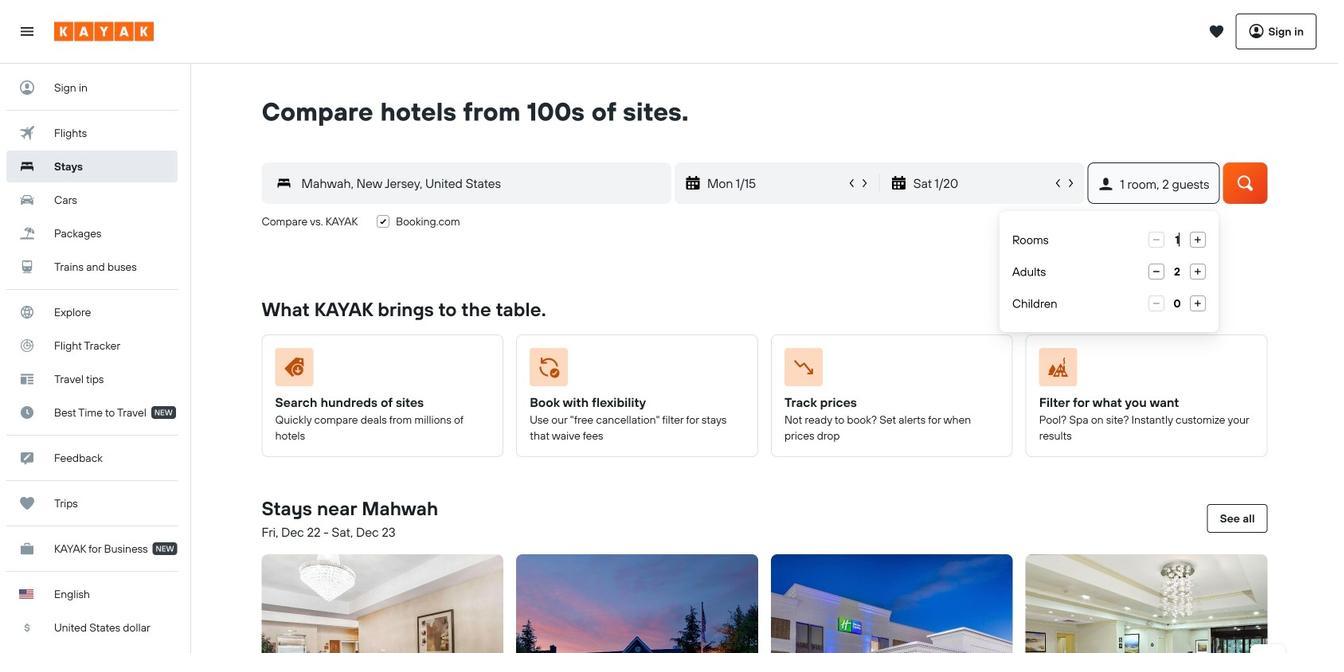 Task type: describe. For each thing, give the bounding box(es) containing it.
2 figure from the left
[[530, 348, 739, 393]]

4 figure from the left
[[1040, 348, 1248, 393]]

item 1 of 8 group
[[255, 548, 510, 653]]

3 figure from the left
[[785, 348, 993, 393]]

Enter a city, hotel, airport or landmark text field
[[292, 172, 671, 195]]

item 4 of 8 group
[[1020, 548, 1275, 653]]

item 3 of 8 group
[[765, 548, 1020, 653]]

item 2 of 8 group
[[510, 548, 765, 653]]

Rooms field
[[1165, 232, 1190, 248]]



Task type: vqa. For each thing, say whether or not it's contained in the screenshot.
3rd figure
yes



Task type: locate. For each thing, give the bounding box(es) containing it.
figure
[[275, 348, 484, 393], [530, 348, 739, 393], [785, 348, 993, 393], [1040, 348, 1248, 393]]

item 5 of 8 group
[[1275, 548, 1339, 653]]

1 figure from the left
[[275, 348, 484, 393]]

navigation menu image
[[19, 24, 35, 39]]

Children field
[[1165, 296, 1190, 312]]

united states (english) image
[[19, 590, 33, 599]]

None search field
[[238, 127, 1292, 258]]

Adults field
[[1165, 264, 1190, 280]]



